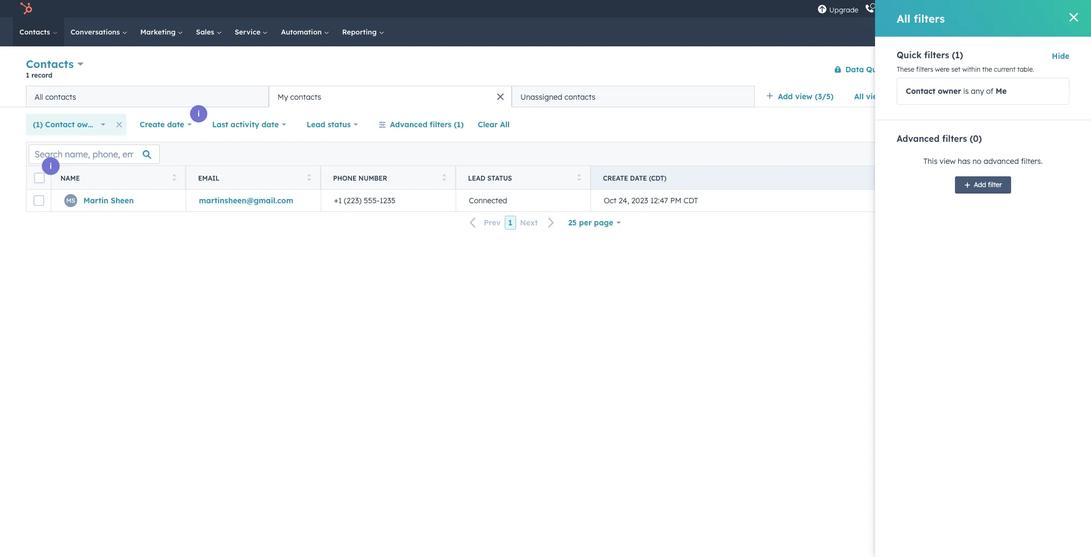 Task type: vqa. For each thing, say whether or not it's contained in the screenshot.
Advanced corresponding to Advanced filters (0)
yes



Task type: describe. For each thing, give the bounding box(es) containing it.
quality
[[866, 65, 894, 74]]

import button
[[955, 61, 995, 78]]

within
[[963, 65, 981, 73]]

per
[[579, 218, 592, 228]]

martinsheen@gmail.com link
[[199, 196, 293, 206]]

(223)
[[344, 196, 362, 206]]

(1) inside popup button
[[33, 120, 43, 130]]

lead status
[[468, 174, 512, 182]]

advanced filters (1)
[[390, 120, 464, 130]]

Search HubSpot search field
[[940, 23, 1072, 41]]

quick filters (1)
[[897, 50, 963, 60]]

design
[[1015, 4, 1038, 13]]

hubspot image
[[19, 2, 32, 15]]

advanced for advanced filters (0)
[[897, 133, 940, 144]]

unassigned contacts
[[521, 92, 596, 102]]

lead for lead status
[[468, 174, 486, 182]]

of
[[986, 86, 994, 96]]

martin sheen link
[[83, 196, 134, 206]]

settings image
[[929, 5, 938, 14]]

advanced for advanced filters (1)
[[390, 120, 428, 130]]

sales link
[[190, 17, 228, 46]]

2 date from the left
[[262, 120, 279, 130]]

views
[[866, 92, 887, 102]]

name
[[60, 174, 80, 182]]

+1 (223) 555-1235
[[334, 196, 396, 206]]

1 for 1
[[508, 218, 513, 228]]

all for all views
[[854, 92, 864, 102]]

hide
[[1052, 51, 1070, 61]]

edit columns button
[[1010, 147, 1063, 161]]

2023
[[632, 196, 648, 206]]

martin sheen
[[83, 196, 134, 206]]

upgrade image
[[818, 5, 827, 14]]

cdt
[[684, 196, 698, 206]]

Search name, phone, email addresses, or company search field
[[29, 144, 160, 164]]

next button
[[516, 216, 561, 230]]

columns
[[1030, 150, 1056, 158]]

contact owner is any of me
[[906, 86, 1007, 96]]

reporting
[[342, 28, 379, 36]]

these
[[897, 65, 915, 73]]

record
[[31, 71, 52, 79]]

contacts button
[[26, 56, 84, 72]]

add view (3/5)
[[778, 92, 834, 102]]

next
[[520, 218, 538, 228]]

25
[[568, 218, 577, 228]]

pagination navigation
[[463, 216, 561, 230]]

phone number
[[333, 174, 387, 182]]

sales
[[196, 28, 216, 36]]

the
[[983, 65, 992, 73]]

contacts inside popup button
[[26, 57, 74, 71]]

my contacts button
[[269, 86, 512, 107]]

automation
[[281, 28, 324, 36]]

last activity date button
[[205, 114, 293, 136]]

0 vertical spatial contacts
[[19, 28, 52, 36]]

search button
[[1063, 23, 1082, 41]]

create contact
[[1011, 65, 1056, 73]]

date
[[630, 174, 647, 182]]

james peterson image
[[969, 4, 979, 14]]

press to sort. image for lead status
[[577, 174, 581, 181]]

marketplaces button
[[881, 0, 904, 17]]

export
[[976, 150, 996, 158]]

filters for advanced filters (0)
[[942, 133, 967, 144]]

25 per page button
[[561, 212, 628, 234]]

create for create date
[[140, 120, 165, 130]]

1 press to sort. element from the left
[[172, 174, 176, 183]]

12:47
[[651, 196, 668, 206]]

service link
[[228, 17, 275, 46]]

clear all
[[478, 120, 510, 130]]

unassigned contacts button
[[512, 86, 755, 107]]

contacts for my contacts
[[290, 92, 321, 102]]

press to sort. element for email
[[307, 174, 311, 183]]

create for create date (cdt)
[[603, 174, 628, 182]]

close image
[[1070, 13, 1078, 22]]

2 press to sort. image from the left
[[307, 174, 311, 181]]

set
[[952, 65, 961, 73]]

help button
[[906, 0, 925, 17]]

create contact button
[[1002, 61, 1065, 78]]

2 vertical spatial i
[[50, 161, 52, 171]]

search image
[[1069, 28, 1076, 36]]

contacts banner
[[26, 55, 1065, 86]]

settings link
[[927, 3, 940, 14]]

contacts for unassigned contacts
[[565, 92, 596, 102]]

contacts for all contacts
[[45, 92, 76, 102]]

(3/5)
[[815, 92, 834, 102]]

filters.
[[1021, 157, 1043, 166]]

this view has no advanced filters.
[[924, 157, 1043, 166]]

(cdt)
[[649, 174, 667, 182]]

any
[[971, 86, 984, 96]]

martinsheen@gmail.com
[[199, 196, 293, 206]]

all for all contacts
[[35, 92, 43, 102]]

oct
[[604, 196, 617, 206]]

2 horizontal spatial i
[[954, 73, 956, 83]]

data quality
[[846, 65, 894, 74]]

filters for these filters were set within the current table.
[[916, 65, 934, 73]]

add view (3/5) button
[[759, 86, 847, 107]]

phone
[[333, 174, 357, 182]]

+1
[[334, 196, 342, 206]]

1 button
[[505, 216, 516, 230]]

oct 24, 2023 12:47 pm cdt
[[604, 196, 698, 206]]



Task type: locate. For each thing, give the bounding box(es) containing it.
connected button
[[456, 190, 591, 212]]

1 horizontal spatial lead
[[468, 174, 486, 182]]

0 vertical spatial create
[[1011, 65, 1031, 73]]

advanced down my contacts button
[[390, 120, 428, 130]]

all for all filters
[[897, 12, 911, 25]]

table.
[[1018, 65, 1035, 73]]

1 inside 1 button
[[508, 218, 513, 228]]

actions
[[911, 65, 933, 73]]

1 contacts from the left
[[45, 92, 76, 102]]

2 horizontal spatial i button
[[947, 70, 964, 87]]

current
[[994, 65, 1016, 73]]

hide button
[[1052, 50, 1070, 63]]

studio
[[1040, 4, 1061, 13]]

all contacts button
[[26, 86, 269, 107]]

automation link
[[275, 17, 336, 46]]

is
[[964, 86, 969, 96]]

2 horizontal spatial contacts
[[565, 92, 596, 102]]

0 horizontal spatial i
[[50, 161, 52, 171]]

filters for advanced filters (1)
[[430, 120, 452, 130]]

555-
[[364, 196, 380, 206]]

1 vertical spatial add
[[974, 181, 986, 189]]

add inside popup button
[[778, 92, 793, 102]]

0 horizontal spatial owner
[[77, 120, 100, 130]]

has
[[958, 157, 971, 166]]

1 horizontal spatial date
[[262, 120, 279, 130]]

2 press to sort. image from the left
[[577, 174, 581, 181]]

owner up search name, phone, email addresses, or company search field
[[77, 120, 100, 130]]

contacts
[[19, 28, 52, 36], [26, 57, 74, 71]]

2 horizontal spatial (1)
[[952, 50, 963, 60]]

view
[[795, 92, 813, 102], [940, 157, 956, 166]]

advanced
[[984, 157, 1019, 166]]

press to sort. image left email on the left top of page
[[172, 174, 176, 181]]

0 vertical spatial advanced
[[390, 120, 428, 130]]

create down all contacts button
[[140, 120, 165, 130]]

filters for quick filters (1)
[[925, 50, 950, 60]]

1
[[26, 71, 29, 79], [508, 218, 513, 228]]

create left contact
[[1011, 65, 1031, 73]]

0 vertical spatial lead
[[307, 120, 325, 130]]

contact down actions
[[906, 86, 936, 96]]

view left has
[[940, 157, 956, 166]]

create inside button
[[1011, 65, 1031, 73]]

advanced inside button
[[390, 120, 428, 130]]

contact
[[906, 86, 936, 96], [45, 120, 75, 130]]

1 horizontal spatial contacts
[[290, 92, 321, 102]]

press to sort. element left lead status
[[442, 174, 446, 183]]

0 vertical spatial view
[[795, 92, 813, 102]]

advanced
[[390, 120, 428, 130], [897, 133, 940, 144]]

i
[[954, 73, 956, 83], [198, 109, 200, 119], [50, 161, 52, 171]]

press to sort. element up 'per'
[[577, 174, 581, 183]]

help image
[[911, 5, 920, 15]]

1 vertical spatial owner
[[77, 120, 100, 130]]

export button
[[969, 147, 1003, 161]]

1 press to sort. image from the left
[[172, 174, 176, 181]]

1 right prev
[[508, 218, 513, 228]]

0 horizontal spatial advanced
[[390, 120, 428, 130]]

0 vertical spatial owner
[[938, 86, 961, 96]]

0 horizontal spatial press to sort. image
[[442, 174, 446, 181]]

owner inside popup button
[[77, 120, 100, 130]]

2 contacts from the left
[[290, 92, 321, 102]]

import
[[964, 65, 986, 73]]

martin
[[83, 196, 108, 206]]

0 vertical spatial i button
[[947, 70, 964, 87]]

my contacts
[[278, 92, 321, 102]]

lead
[[307, 120, 325, 130], [468, 174, 486, 182]]

advanced filters (0)
[[897, 133, 982, 144]]

i button
[[947, 70, 964, 87], [190, 105, 207, 123], [42, 158, 59, 175]]

contacts right unassigned
[[565, 92, 596, 102]]

view inside popup button
[[795, 92, 813, 102]]

press to sort. image up 'per'
[[577, 174, 581, 181]]

press to sort. element for lead status
[[577, 174, 581, 183]]

1 vertical spatial contacts
[[26, 57, 74, 71]]

1 for 1 record
[[26, 71, 29, 79]]

provation
[[981, 4, 1013, 13]]

press to sort. image for phone number
[[442, 174, 446, 181]]

conversations
[[71, 28, 122, 36]]

0 horizontal spatial create
[[140, 120, 165, 130]]

contact inside popup button
[[45, 120, 75, 130]]

1 vertical spatial i
[[198, 109, 200, 119]]

quick
[[897, 50, 922, 60]]

1 horizontal spatial advanced
[[897, 133, 940, 144]]

reporting link
[[336, 17, 391, 46]]

press to sort. element left email on the left top of page
[[172, 174, 176, 183]]

0 horizontal spatial date
[[167, 120, 184, 130]]

1 date from the left
[[167, 120, 184, 130]]

0 vertical spatial i
[[954, 73, 956, 83]]

2 vertical spatial i button
[[42, 158, 59, 175]]

1 vertical spatial advanced
[[897, 133, 940, 144]]

3 contacts from the left
[[565, 92, 596, 102]]

1 vertical spatial view
[[940, 157, 956, 166]]

add for add view (3/5)
[[778, 92, 793, 102]]

0 horizontal spatial contacts
[[45, 92, 76, 102]]

advanced up this
[[897, 133, 940, 144]]

menu
[[817, 0, 1078, 17]]

create date button
[[133, 114, 199, 136]]

prev button
[[463, 216, 505, 230]]

hubspot link
[[13, 2, 41, 15]]

add inside "button"
[[974, 181, 986, 189]]

contacts
[[45, 92, 76, 102], [290, 92, 321, 102], [565, 92, 596, 102]]

menu containing provation design studio
[[817, 0, 1078, 17]]

filter
[[988, 181, 1002, 189]]

0 horizontal spatial (1)
[[33, 120, 43, 130]]

press to sort. image left lead status
[[442, 174, 446, 181]]

view for (3/5)
[[795, 92, 813, 102]]

contacts right my
[[290, 92, 321, 102]]

(1) down all contacts
[[33, 120, 43, 130]]

contacts inside button
[[565, 92, 596, 102]]

view left (3/5)
[[795, 92, 813, 102]]

25 per page
[[568, 218, 613, 228]]

create for create contact
[[1011, 65, 1031, 73]]

0 vertical spatial add
[[778, 92, 793, 102]]

press to sort. element for phone number
[[442, 174, 446, 183]]

1 record
[[26, 71, 52, 79]]

these filters were set within the current table.
[[897, 65, 1035, 73]]

edit
[[1017, 150, 1029, 158]]

contacts up (1) contact owner
[[45, 92, 76, 102]]

press to sort. image
[[442, 174, 446, 181], [577, 174, 581, 181]]

data
[[846, 65, 864, 74]]

0 horizontal spatial contact
[[45, 120, 75, 130]]

1 horizontal spatial owner
[[938, 86, 961, 96]]

add left (3/5)
[[778, 92, 793, 102]]

marketing link
[[134, 17, 190, 46]]

1 horizontal spatial view
[[940, 157, 956, 166]]

all views link
[[847, 86, 894, 107]]

calling icon button
[[861, 2, 879, 16]]

1 vertical spatial contact
[[45, 120, 75, 130]]

pm
[[670, 196, 682, 206]]

provation design studio button
[[963, 0, 1077, 17]]

24,
[[619, 196, 629, 206]]

0 horizontal spatial press to sort. image
[[172, 174, 176, 181]]

press to sort. element left phone
[[307, 174, 311, 183]]

add left filter
[[974, 181, 986, 189]]

create left date at top right
[[603, 174, 628, 182]]

upgrade
[[830, 5, 859, 14]]

lead inside popup button
[[307, 120, 325, 130]]

service
[[235, 28, 263, 36]]

add for add filter
[[974, 181, 986, 189]]

0 vertical spatial contact
[[906, 86, 936, 96]]

contact down all contacts
[[45, 120, 75, 130]]

0 horizontal spatial add
[[778, 92, 793, 102]]

calling icon image
[[865, 4, 875, 14]]

1 inside contacts banner
[[26, 71, 29, 79]]

0 vertical spatial 1
[[26, 71, 29, 79]]

3 press to sort. element from the left
[[442, 174, 446, 183]]

1 horizontal spatial i
[[198, 109, 200, 119]]

0 horizontal spatial lead
[[307, 120, 325, 130]]

number
[[359, 174, 387, 182]]

marketing
[[140, 28, 178, 36]]

conversations link
[[64, 17, 134, 46]]

press to sort. image
[[172, 174, 176, 181], [307, 174, 311, 181]]

0 horizontal spatial i button
[[42, 158, 59, 175]]

(1) up the set
[[952, 50, 963, 60]]

0 horizontal spatial view
[[795, 92, 813, 102]]

last
[[212, 120, 228, 130]]

1 horizontal spatial (1)
[[454, 120, 464, 130]]

create date
[[140, 120, 184, 130]]

1 horizontal spatial press to sort. image
[[577, 174, 581, 181]]

2 press to sort. element from the left
[[307, 174, 311, 183]]

last activity date
[[212, 120, 279, 130]]

sheen
[[111, 196, 134, 206]]

1 horizontal spatial i button
[[190, 105, 207, 123]]

contacts up record
[[26, 57, 74, 71]]

all views
[[854, 92, 887, 102]]

2 horizontal spatial create
[[1011, 65, 1031, 73]]

2 vertical spatial create
[[603, 174, 628, 182]]

edit columns
[[1017, 150, 1056, 158]]

(1) contact owner button
[[26, 114, 112, 136]]

4 press to sort. element from the left
[[577, 174, 581, 183]]

page
[[594, 218, 613, 228]]

(1) for quick filters (1)
[[952, 50, 963, 60]]

press to sort. element
[[172, 174, 176, 183], [307, 174, 311, 183], [442, 174, 446, 183], [577, 174, 581, 183]]

lead for lead status
[[307, 120, 325, 130]]

date right activity
[[262, 120, 279, 130]]

1 press to sort. image from the left
[[442, 174, 446, 181]]

date down all contacts button
[[167, 120, 184, 130]]

1 vertical spatial lead
[[468, 174, 486, 182]]

notifications button
[[942, 0, 961, 17]]

me
[[996, 86, 1007, 96]]

clear
[[478, 120, 498, 130]]

view for has
[[940, 157, 956, 166]]

notifications image
[[947, 5, 956, 15]]

(1) left clear
[[454, 120, 464, 130]]

1 horizontal spatial add
[[974, 181, 986, 189]]

press to sort. image left phone
[[307, 174, 311, 181]]

owner
[[938, 86, 961, 96], [77, 120, 100, 130]]

connected
[[469, 196, 507, 206]]

add filter
[[974, 181, 1002, 189]]

1 vertical spatial 1
[[508, 218, 513, 228]]

1 horizontal spatial contact
[[906, 86, 936, 96]]

status
[[328, 120, 351, 130]]

1 horizontal spatial 1
[[508, 218, 513, 228]]

(1) contact owner
[[33, 120, 100, 130]]

1 vertical spatial create
[[140, 120, 165, 130]]

lead status
[[307, 120, 351, 130]]

create inside popup button
[[140, 120, 165, 130]]

1 vertical spatial i button
[[190, 105, 207, 123]]

0 horizontal spatial 1
[[26, 71, 29, 79]]

email
[[198, 174, 220, 182]]

were
[[935, 65, 950, 73]]

1 horizontal spatial press to sort. image
[[307, 174, 311, 181]]

(1) for advanced filters (1)
[[454, 120, 464, 130]]

contacts down hubspot link
[[19, 28, 52, 36]]

1 horizontal spatial create
[[603, 174, 628, 182]]

filters for all filters
[[914, 12, 945, 25]]

(1) inside button
[[454, 120, 464, 130]]

1235
[[380, 196, 396, 206]]

status
[[487, 174, 512, 182]]

filters inside button
[[430, 120, 452, 130]]

owner left is
[[938, 86, 961, 96]]

my
[[278, 92, 288, 102]]

1 left record
[[26, 71, 29, 79]]

marketplaces image
[[888, 5, 898, 15]]



